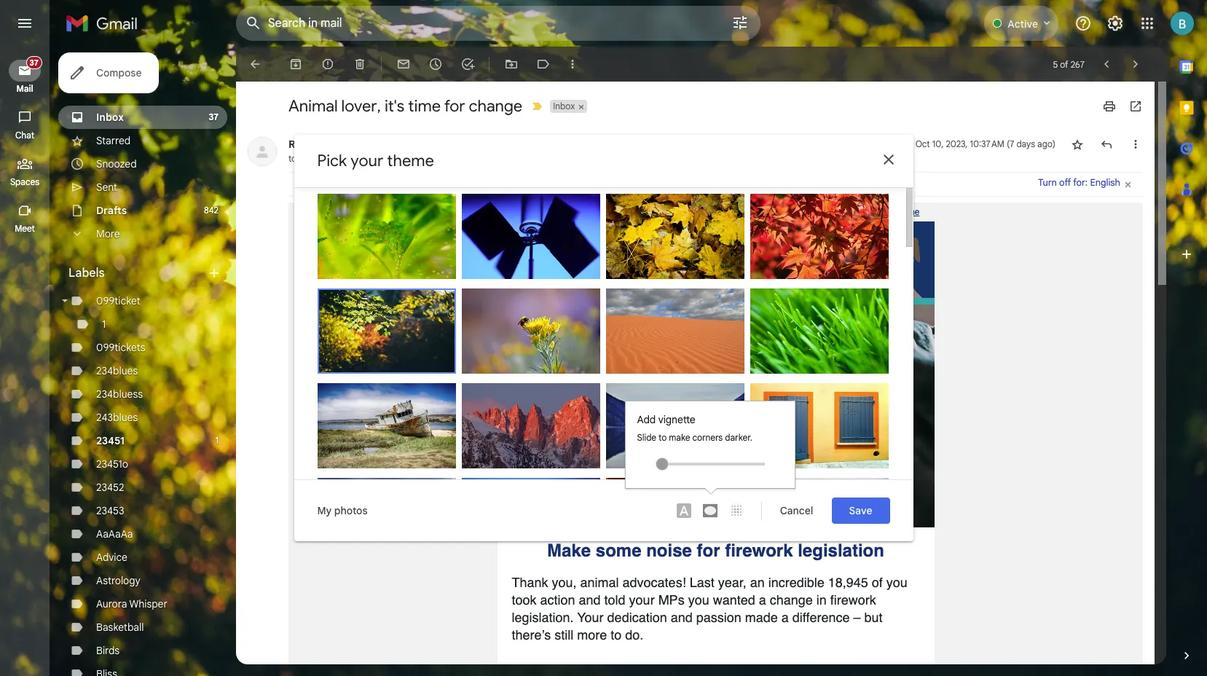 Task type: vqa. For each thing, say whether or not it's contained in the screenshot.
lover,
yes



Task type: locate. For each thing, give the bounding box(es) containing it.
2 horizontal spatial to
[[659, 432, 667, 443]]

more button
[[58, 222, 227, 245]]

an
[[750, 575, 765, 590]]

bullock
[[364, 277, 394, 288], [508, 277, 538, 288], [652, 466, 682, 478]]

thank down message
[[512, 207, 536, 217]]

starred
[[96, 134, 131, 147]]

animal
[[580, 575, 619, 590]]

0 horizontal spatial and
[[579, 592, 601, 608]]

drafts link
[[96, 204, 127, 217]]

meet heading
[[0, 223, 50, 235]]

1 vertical spatial change
[[770, 592, 813, 608]]

243blues link
[[96, 411, 138, 424]]

difference
[[792, 610, 850, 625]]

by: greg bullock option
[[317, 194, 456, 290], [461, 194, 600, 290], [606, 383, 744, 479]]

by: romain guy option
[[750, 194, 888, 290], [461, 288, 600, 385], [750, 288, 888, 385], [750, 383, 888, 479], [317, 478, 456, 563], [606, 478, 744, 563]]

your inside alert dialog
[[351, 151, 383, 170]]

of right 5
[[1060, 59, 1068, 70]]

make
[[547, 541, 591, 561]]

1 horizontal spatial by: greg bullock
[[470, 277, 538, 288]]

my photos button
[[306, 498, 379, 524]]

pick your theme heading
[[317, 151, 434, 170]]

2 vertical spatial to
[[611, 627, 622, 642]]

1 horizontal spatial inbox
[[553, 101, 575, 111]]

bullock for middle by: greg bullock option
[[508, 277, 538, 288]]

1 horizontal spatial greg
[[485, 277, 506, 288]]

0 horizontal spatial 1
[[102, 318, 106, 331]]

by: zermatt2 option
[[461, 383, 600, 479]]

1 vertical spatial your
[[629, 592, 655, 608]]

tab list
[[1166, 47, 1207, 624]]

0 horizontal spatial to
[[288, 153, 299, 164]]

a right made
[[781, 610, 789, 625]]

for right up at the top of page
[[615, 207, 625, 217]]

0 horizontal spatial greg
[[341, 277, 361, 288]]

settings image
[[1107, 15, 1124, 32]]

labels heading
[[68, 266, 207, 280]]

advice link
[[96, 551, 127, 564]]

5
[[1053, 59, 1058, 70]]

inbox right important because you marked it as important. switch
[[553, 101, 575, 111]]

animals
[[628, 207, 658, 217]]

0 vertical spatial change
[[469, 96, 522, 116]]

099tickets
[[96, 341, 145, 354]]

to left the do.
[[611, 627, 622, 642]]

0 vertical spatial of
[[1060, 59, 1068, 70]]

slide
[[637, 432, 656, 443]]

1 horizontal spatial to
[[611, 627, 622, 642]]

0 vertical spatial grzegorz
[[629, 277, 668, 288]]

a
[[759, 592, 766, 608], [781, 610, 789, 625]]

you down last
[[688, 592, 709, 608]]

of inside thank you, animal advocates! last year, an incredible 18,945 of you took action and told your mps you wanted a change in firework legislation. your dedication and passion made a difference – but there's still more to do.
[[872, 575, 883, 590]]

cancel button
[[767, 498, 826, 524]]

your up dedication
[[629, 592, 655, 608]]

basketball
[[96, 621, 144, 634]]

243blues
[[96, 411, 138, 424]]

guy
[[807, 277, 823, 288], [518, 372, 535, 383], [807, 372, 823, 383], [807, 466, 823, 478]]

1 horizontal spatial and
[[671, 610, 693, 625]]

still
[[555, 627, 573, 642]]

5 of 267
[[1053, 59, 1085, 70]]

0 horizontal spatial by: greg bullock
[[326, 277, 394, 288]]

1 horizontal spatial your
[[629, 592, 655, 608]]

1 horizontal spatial by: greg bullock option
[[461, 194, 600, 290]]

1 horizontal spatial bullock
[[508, 277, 538, 288]]

by: grzegorz głowaty
[[614, 277, 705, 288], [327, 370, 418, 382], [326, 466, 417, 478]]

your
[[351, 151, 383, 170], [629, 592, 655, 608]]

you left standing
[[538, 207, 553, 217]]

by: mike cleron option
[[750, 478, 888, 563]]

greg for middle by: greg bullock option
[[485, 277, 506, 288]]

you right 18,945
[[886, 575, 908, 590]]

firework legislation
[[725, 541, 884, 561]]

navigation containing mail
[[0, 47, 51, 676]]

głowaty
[[670, 277, 705, 288], [383, 370, 418, 382], [381, 466, 417, 478]]

change down "incredible"
[[770, 592, 813, 608]]

and down 'mps'
[[671, 610, 693, 625]]

23451 link
[[96, 434, 124, 447]]

by: grzegorz głowaty option
[[606, 194, 744, 290], [317, 288, 456, 383], [317, 383, 456, 479]]

inbox up starred
[[96, 111, 124, 124]]

ago)
[[1037, 138, 1056, 149]]

mail, 37 unread messages image
[[24, 60, 41, 74]]

inbox inside button
[[553, 101, 575, 111]]

aurora whisper link
[[96, 597, 167, 610]]

10:37 am
[[970, 138, 1004, 149]]

thank for thank you for standing up for animals
[[512, 207, 536, 217]]

1 vertical spatial a
[[781, 610, 789, 625]]

10,
[[932, 138, 944, 149]]

to right slide
[[659, 432, 667, 443]]

2 thank from the top
[[512, 575, 548, 590]]

up
[[603, 207, 613, 217]]

0 vertical spatial you
[[538, 207, 553, 217]]

cancel
[[780, 504, 813, 517]]

0 horizontal spatial change
[[469, 96, 522, 116]]

0 horizontal spatial of
[[872, 575, 883, 590]]

aaaaaa
[[96, 527, 133, 541]]

oct 10, 2023, 10:37 am (7 days ago)
[[915, 138, 1056, 149]]

234blues
[[96, 364, 138, 377]]

vignette
[[658, 413, 695, 426]]

by: christopher roehrs
[[614, 372, 710, 383]]

1 vertical spatial you
[[886, 575, 908, 590]]

by: zermatt2
[[470, 466, 523, 478]]

meet
[[15, 223, 35, 234]]

advocates!
[[623, 575, 686, 590]]

by: greg bullock for left by: greg bullock option
[[326, 277, 394, 288]]

1 horizontal spatial 1
[[215, 435, 219, 446]]

pick your theme
[[317, 151, 434, 170]]

zermatt2
[[485, 466, 523, 478]]

1 vertical spatial to
[[659, 432, 667, 443]]

of
[[1060, 59, 1068, 70], [872, 575, 883, 590]]

1 vertical spatial thank
[[512, 575, 548, 590]]

inbox for the inbox button in the left top of the page
[[553, 101, 575, 111]]

to down rspca
[[288, 153, 299, 164]]

more
[[96, 227, 120, 240]]

animal
[[288, 96, 338, 116]]

pick your theme alert dialog
[[294, 135, 913, 563]]

Search in mail search field
[[236, 6, 761, 41]]

0 horizontal spatial bullock
[[364, 277, 394, 288]]

1 vertical spatial 1
[[215, 435, 219, 446]]

thank up took
[[512, 575, 548, 590]]

took
[[512, 592, 537, 608]]

1 horizontal spatial you
[[688, 592, 709, 608]]

2 vertical spatial grzegorz
[[341, 466, 379, 478]]

and up the your
[[579, 592, 601, 608]]

greg
[[341, 277, 361, 288], [485, 277, 506, 288], [629, 466, 650, 478]]

by:
[[326, 277, 339, 288], [470, 277, 483, 288], [614, 277, 627, 288], [759, 277, 772, 288], [327, 370, 340, 382], [470, 372, 483, 383], [614, 372, 627, 383], [759, 372, 772, 383], [326, 466, 339, 478], [470, 466, 483, 478], [614, 466, 627, 478], [759, 466, 772, 478]]

18,945
[[828, 575, 868, 590]]

birds
[[96, 644, 120, 657]]

1 vertical spatial of
[[872, 575, 883, 590]]

0 horizontal spatial inbox
[[96, 111, 124, 124]]

incredible
[[768, 575, 824, 590]]

for
[[444, 96, 465, 116], [555, 207, 565, 217], [615, 207, 625, 217], [697, 541, 720, 561]]

0 vertical spatial and
[[579, 592, 601, 608]]

of right 18,945
[[872, 575, 883, 590]]

to inside thank you, animal advocates! last year, an incredible 18,945 of you took action and told your mps you wanted a change in firework legislation. your dedication and passion made a difference – but there's still more to do.
[[611, 627, 622, 642]]

0 horizontal spatial a
[[759, 592, 766, 608]]

spaces
[[10, 176, 39, 187]]

Not starred checkbox
[[1070, 137, 1085, 152]]

firework
[[830, 592, 876, 608]]

your right pick
[[351, 151, 383, 170]]

change left important because you marked it as important. switch
[[469, 96, 522, 116]]

thank inside thank you, animal advocates! last year, an incredible 18,945 of you took action and told your mps you wanted a change in firework legislation. your dedication and passion made a difference – but there's still more to do.
[[512, 575, 548, 590]]

mail
[[16, 83, 33, 94]]

0 vertical spatial your
[[351, 151, 383, 170]]

1 thank from the top
[[512, 207, 536, 217]]

2 horizontal spatial you
[[886, 575, 908, 590]]

navigation
[[0, 47, 51, 676]]

aurora
[[96, 597, 127, 610]]

2 vertical spatial you
[[688, 592, 709, 608]]

0 horizontal spatial your
[[351, 151, 383, 170]]

made
[[745, 610, 778, 625]]

to
[[288, 153, 299, 164], [659, 432, 667, 443], [611, 627, 622, 642]]

for right time
[[444, 96, 465, 116]]

0 vertical spatial thank
[[512, 207, 536, 217]]

days
[[1017, 138, 1035, 149]]

some
[[596, 541, 641, 561]]

change
[[469, 96, 522, 116], [770, 592, 813, 608]]

darker.
[[725, 432, 752, 443]]

vignette slider slider
[[655, 457, 765, 471]]

2 vertical spatial by: grzegorz głowaty
[[326, 466, 417, 478]]

standing
[[568, 207, 601, 217]]

your inside thank you, animal advocates! last year, an incredible 18,945 of you took action and told your mps you wanted a change in firework legislation. your dedication and passion made a difference – but there's still more to do.
[[629, 592, 655, 608]]

oct 10, 2023, 10:37 am (7 days ago) cell
[[915, 137, 1056, 152]]

1 horizontal spatial change
[[770, 592, 813, 608]]

main menu image
[[16, 15, 34, 32]]

a up made
[[759, 592, 766, 608]]

do.
[[625, 627, 643, 642]]



Task type: describe. For each thing, give the bounding box(es) containing it.
you,
[[552, 575, 577, 590]]

for up last
[[697, 541, 720, 561]]

1 horizontal spatial a
[[781, 610, 789, 625]]

0 vertical spatial to
[[288, 153, 299, 164]]

action
[[540, 592, 575, 608]]

2 vertical spatial głowaty
[[381, 466, 417, 478]]

inbox link
[[96, 111, 124, 124]]

23451o link
[[96, 457, 128, 471]]

rspca
[[288, 138, 323, 151]]

37
[[209, 111, 219, 122]]

told
[[604, 592, 625, 608]]

make
[[669, 432, 690, 443]]

bullock for left by: greg bullock option
[[364, 277, 394, 288]]

astrology
[[96, 574, 140, 587]]

pick
[[317, 151, 347, 170]]

photos
[[334, 504, 368, 517]]

make some noise for firework legislation
[[547, 541, 884, 561]]

labels
[[68, 266, 105, 280]]

roehrs
[[681, 372, 710, 383]]

1 vertical spatial głowaty
[[383, 370, 418, 382]]

but
[[864, 610, 883, 625]]

23451
[[96, 434, 124, 447]]

chat heading
[[0, 130, 50, 141]]

by: greg bullock for middle by: greg bullock option
[[470, 277, 538, 288]]

0 vertical spatial by: grzegorz głowaty
[[614, 277, 705, 288]]

whisper
[[129, 597, 167, 610]]

add vignette alert dialog
[[625, 401, 795, 495]]

for:
[[1073, 177, 1088, 188]]

2023,
[[946, 138, 968, 149]]

passion
[[696, 610, 741, 625]]

off
[[1059, 177, 1071, 188]]

0 horizontal spatial you
[[538, 207, 553, 217]]

animal lover, it's time for change
[[288, 96, 522, 116]]

mail heading
[[0, 83, 50, 95]]

1 vertical spatial by: grzegorz głowaty
[[327, 370, 418, 382]]

snoozed
[[96, 157, 137, 170]]

2 horizontal spatial greg
[[629, 466, 650, 478]]

–
[[853, 610, 861, 625]]

year,
[[718, 575, 746, 590]]

view online link
[[873, 207, 920, 217]]

099tickets link
[[96, 341, 145, 354]]

message
[[496, 178, 534, 190]]

sent
[[96, 181, 117, 194]]

basketball link
[[96, 621, 144, 634]]

inbox button
[[550, 100, 576, 113]]

corners
[[692, 432, 723, 443]]

842
[[204, 205, 219, 216]]

thank you for standing up for animals
[[512, 207, 658, 217]]

noise
[[646, 541, 692, 561]]

mps
[[658, 592, 684, 608]]

compose
[[96, 66, 142, 79]]

add vignette slide to make corners darker.
[[637, 413, 752, 443]]

aurora whisper
[[96, 597, 167, 610]]

astrology link
[[96, 574, 140, 587]]

234blues link
[[96, 364, 138, 377]]

last
[[690, 575, 714, 590]]

add
[[637, 413, 656, 426]]

animals option
[[461, 478, 600, 563]]

23452
[[96, 481, 124, 494]]

english
[[1090, 177, 1120, 188]]

0 vertical spatial 1
[[102, 318, 106, 331]]

in
[[816, 592, 827, 608]]

to inside add vignette slide to make corners darker.
[[659, 432, 667, 443]]

23453
[[96, 504, 124, 517]]

0 vertical spatial głowaty
[[670, 277, 705, 288]]

spaces heading
[[0, 176, 50, 188]]

099ticket
[[96, 294, 140, 307]]

2 horizontal spatial bullock
[[652, 466, 682, 478]]

thank you, animal advocates! last year, an incredible 18,945 of you took action and told your mps you wanted a change in firework legislation. your dedication and passion made a difference – but there's still more to do.
[[512, 575, 908, 642]]

wanted
[[713, 592, 755, 608]]

0 vertical spatial a
[[759, 592, 766, 608]]

thank for thank you, animal advocates! last year, an incredible 18,945 of you took action and told your mps you wanted a change in firework legislation. your dedication and passion made a difference – but there's still more to do.
[[512, 575, 548, 590]]

translate
[[455, 178, 494, 190]]

1 horizontal spatial of
[[1060, 59, 1068, 70]]

search in mail image
[[240, 10, 267, 36]]

1 vertical spatial and
[[671, 610, 693, 625]]

there's
[[512, 627, 551, 642]]

2 horizontal spatial by: greg bullock
[[614, 466, 682, 478]]

234bluess link
[[96, 388, 143, 401]]

23453 link
[[96, 504, 124, 517]]

christopher
[[629, 372, 679, 383]]

lover,
[[341, 96, 381, 116]]

for left standing
[[555, 207, 565, 217]]

important because you marked it as important. switch
[[530, 99, 544, 114]]

more
[[577, 627, 607, 642]]

aaaaaa link
[[96, 527, 133, 541]]

chat
[[15, 130, 34, 141]]

by: christopher roehrs option
[[606, 288, 744, 385]]

save button
[[832, 498, 890, 524]]

1 vertical spatial grzegorz
[[342, 370, 381, 382]]

1 link
[[102, 318, 106, 331]]

2 horizontal spatial by: greg bullock option
[[606, 383, 744, 479]]

change inside thank you, animal advocates! last year, an incredible 18,945 of you took action and told your mps you wanted a change in firework legislation. your dedication and passion made a difference – but there's still more to do.
[[770, 592, 813, 608]]

advanced search options image
[[726, 8, 755, 37]]

dedication
[[607, 610, 667, 625]]

23451o
[[96, 457, 128, 471]]

0 horizontal spatial by: greg bullock option
[[317, 194, 456, 290]]

birds link
[[96, 644, 120, 657]]

my
[[317, 504, 332, 517]]

greg for left by: greg bullock option
[[341, 277, 361, 288]]

turn off for: english
[[1038, 177, 1120, 188]]

snoozed link
[[96, 157, 137, 170]]

inbox for inbox link
[[96, 111, 124, 124]]

234bluess
[[96, 388, 143, 401]]



